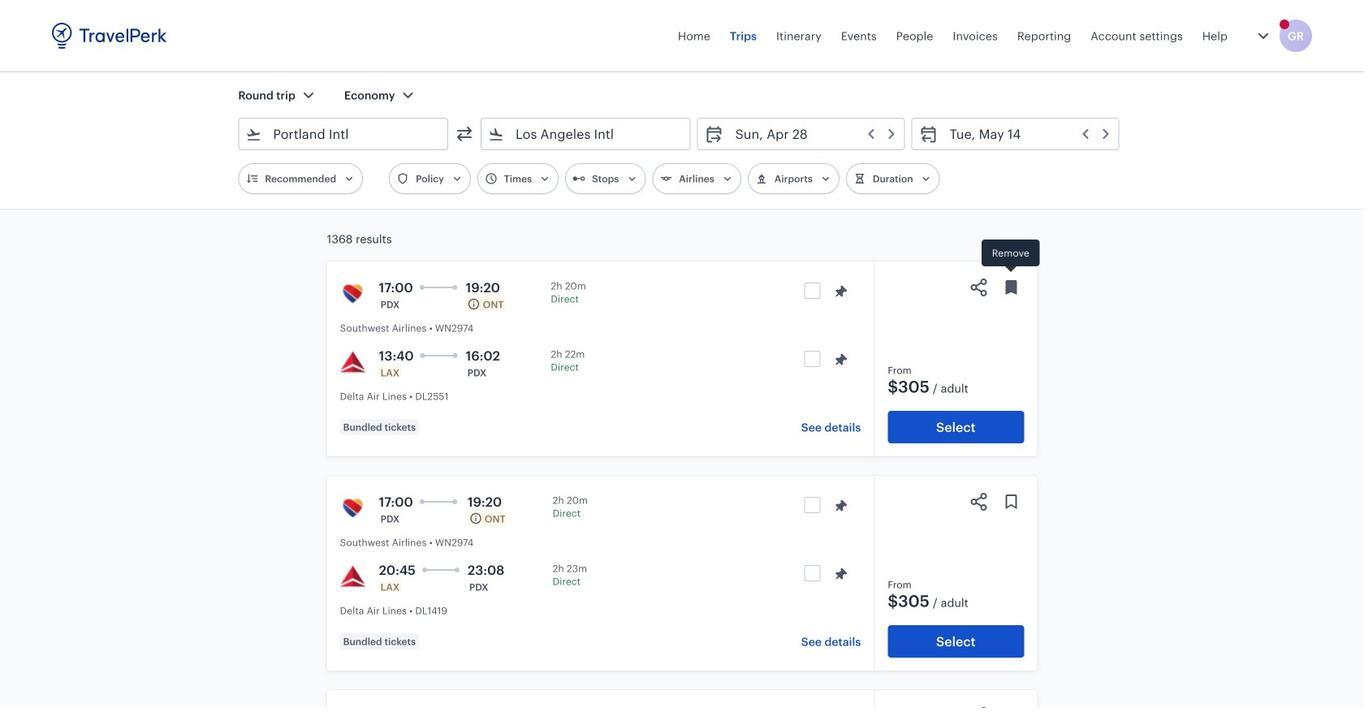 Task type: describe. For each thing, give the bounding box(es) containing it.
To search field
[[504, 121, 669, 147]]

southwest airlines image
[[340, 495, 366, 521]]

delta air lines image
[[340, 349, 366, 375]]

Depart field
[[724, 121, 898, 147]]



Task type: vqa. For each thing, say whether or not it's contained in the screenshot.
the bottom Delta Air Lines icon
yes



Task type: locate. For each thing, give the bounding box(es) containing it.
Return field
[[938, 121, 1112, 147]]

From search field
[[262, 121, 426, 147]]

tooltip
[[982, 240, 1040, 274]]

delta air lines image
[[340, 564, 366, 590]]

southwest airlines image
[[340, 281, 366, 307]]



